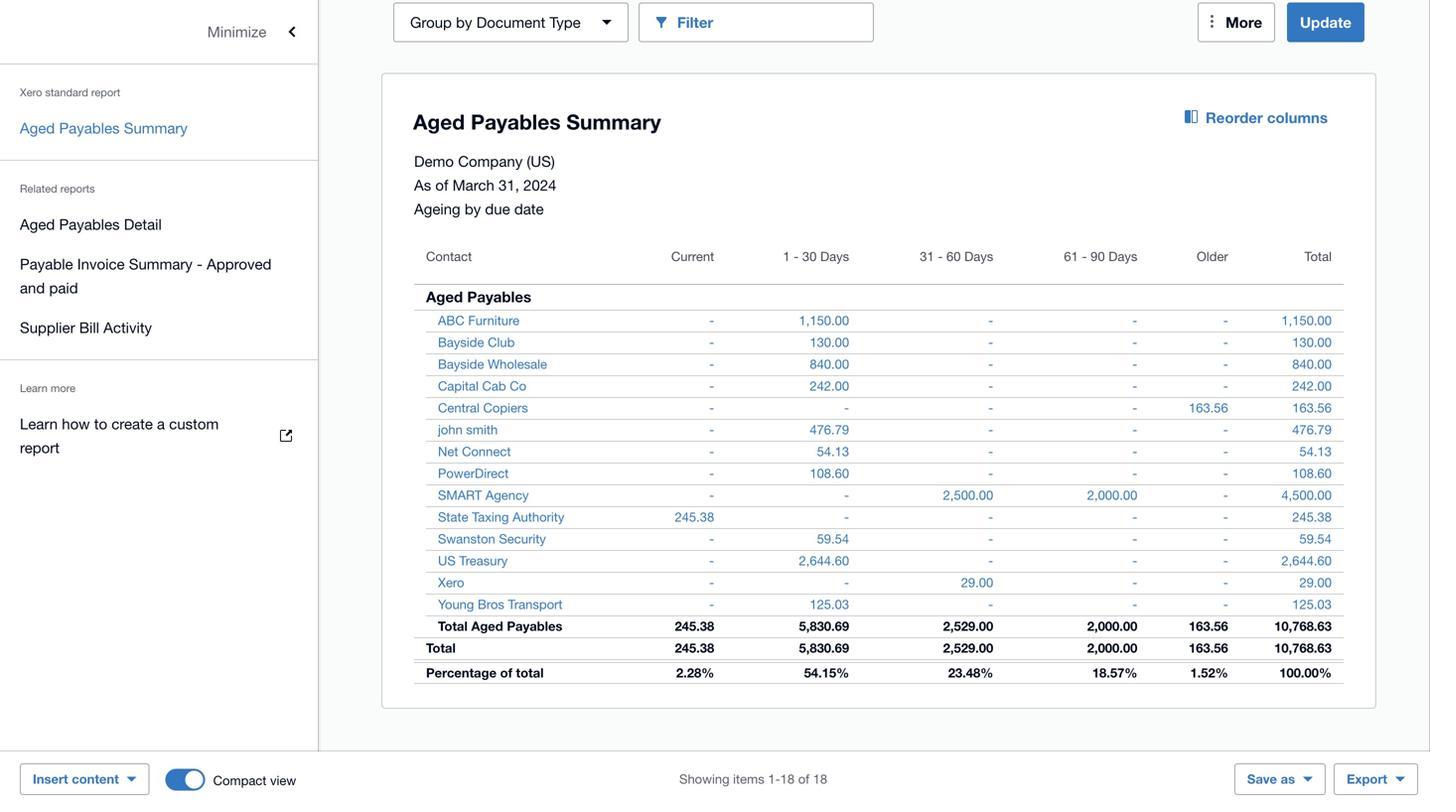 Task type: locate. For each thing, give the bounding box(es) containing it.
1 2,529.00 from the top
[[943, 619, 994, 634]]

abc furniture
[[438, 313, 520, 328]]

130.00 link down 1 - 30 days on the top right
[[798, 333, 861, 353]]

1 horizontal spatial 476.79 link
[[1281, 420, 1344, 440]]

1 1,150.00 link from the left
[[787, 311, 861, 331]]

2 bayside from the top
[[438, 357, 484, 372]]

showing
[[680, 772, 730, 787]]

1 horizontal spatial 840.00 link
[[1281, 355, 1344, 375]]

125.03 link
[[798, 595, 861, 615], [1281, 595, 1344, 615]]

days
[[821, 249, 849, 264], [965, 249, 994, 264], [1109, 249, 1138, 264]]

days for 61 - 90 days
[[1109, 249, 1138, 264]]

central
[[438, 400, 480, 416]]

1 horizontal spatial 108.60
[[1293, 466, 1332, 481]]

of left total
[[500, 666, 513, 681]]

learn for learn more
[[20, 382, 48, 395]]

1 2,644.60 from the left
[[799, 553, 849, 569]]

activity
[[103, 319, 152, 336]]

1 840.00 link from the left
[[798, 355, 861, 375]]

54.13 for second the 54.13 link from the right
[[817, 444, 849, 459]]

aged for aged payables summary
[[20, 119, 55, 137]]

1 horizontal spatial 108.60 link
[[1281, 464, 1344, 484]]

0 vertical spatial bayside
[[438, 335, 484, 350]]

2 2,000.00 from the top
[[1088, 619, 1138, 634]]

aged for aged payables detail
[[20, 216, 55, 233]]

how
[[62, 415, 90, 433]]

xero for xero
[[438, 575, 464, 591]]

co
[[510, 378, 527, 394]]

1 10,768.63 from the top
[[1275, 619, 1332, 634]]

1 horizontal spatial of
[[500, 666, 513, 681]]

payables for aged payables
[[467, 288, 532, 306]]

1 59.54 link from the left
[[805, 529, 861, 549]]

summary
[[124, 119, 188, 137], [129, 255, 193, 273]]

of inside "demo company (us) as of march 31, 2024 ageing by due date"
[[436, 176, 448, 194]]

1 54.13 from the left
[[817, 444, 849, 459]]

agency
[[486, 488, 529, 503]]

54.13
[[817, 444, 849, 459], [1300, 444, 1332, 459]]

export
[[1347, 772, 1388, 787]]

130.00 down 1 - 30 days on the top right
[[810, 335, 849, 350]]

march
[[453, 176, 495, 194]]

payables
[[59, 119, 120, 137], [59, 216, 120, 233], [467, 288, 532, 306], [507, 619, 563, 634]]

0 horizontal spatial 245.38 link
[[663, 508, 726, 528]]

learn down learn more
[[20, 415, 58, 433]]

by right group
[[456, 13, 472, 31]]

130.00 link down total button
[[1281, 333, 1344, 353]]

1 476.79 from the left
[[810, 422, 849, 438]]

2,000.00 for total aged payables
[[1088, 619, 1138, 634]]

3 days from the left
[[1109, 249, 1138, 264]]

0 horizontal spatial 29.00
[[961, 575, 994, 591]]

2 54.13 from the left
[[1300, 444, 1332, 459]]

0 vertical spatial total
[[1305, 249, 1332, 264]]

0 horizontal spatial 2,644.60 link
[[787, 551, 861, 571]]

1 horizontal spatial 2,644.60 link
[[1270, 551, 1344, 571]]

2 163.56 link from the left
[[1281, 398, 1344, 418]]

aged down "related"
[[20, 216, 55, 233]]

payables down reports
[[59, 216, 120, 233]]

update
[[1300, 13, 1352, 31]]

2 vertical spatial total
[[426, 641, 456, 656]]

content
[[72, 772, 119, 787]]

copiers
[[483, 400, 528, 416]]

2 2,644.60 from the left
[[1282, 553, 1332, 569]]

1 horizontal spatial 54.13
[[1300, 444, 1332, 459]]

0 vertical spatial 5,830.69
[[799, 619, 849, 634]]

1 horizontal spatial 1,150.00 link
[[1270, 311, 1344, 331]]

0 horizontal spatial 54.13 link
[[805, 442, 861, 462]]

xero
[[20, 86, 42, 99], [438, 575, 464, 591]]

1,150.00 link down 1 - 30 days on the top right
[[787, 311, 861, 331]]

of right 1- on the bottom of page
[[798, 772, 810, 787]]

2 learn from the top
[[20, 415, 58, 433]]

invoice
[[77, 255, 125, 273]]

1 horizontal spatial 245.38 link
[[1281, 508, 1344, 528]]

3 2,000.00 from the top
[[1088, 641, 1138, 656]]

1 vertical spatial 10,768.63
[[1275, 641, 1332, 656]]

130.00
[[810, 335, 849, 350], [1293, 335, 1332, 350]]

summary down minimize button
[[124, 119, 188, 137]]

1 29.00 from the left
[[961, 575, 994, 591]]

0 horizontal spatial days
[[821, 249, 849, 264]]

taxing
[[472, 510, 509, 525]]

29.00 link down '2,500.00' link in the bottom right of the page
[[949, 573, 1006, 593]]

125.03 link up 54.15%
[[798, 595, 861, 615]]

contact
[[426, 249, 472, 264]]

2 108.60 link from the left
[[1281, 464, 1344, 484]]

29.00 down '2,500.00' link in the bottom right of the page
[[961, 575, 994, 591]]

1 days from the left
[[821, 249, 849, 264]]

bayside
[[438, 335, 484, 350], [438, 357, 484, 372]]

0 horizontal spatial report
[[20, 439, 60, 456]]

1 horizontal spatial 59.54 link
[[1288, 529, 1344, 549]]

aged inside aged payables summary link
[[20, 119, 55, 137]]

0 vertical spatial of
[[436, 176, 448, 194]]

summary inside payable invoice summary - approved and paid
[[129, 255, 193, 273]]

filter button
[[639, 2, 874, 42]]

payable
[[20, 255, 73, 273]]

0 vertical spatial 10,768.63
[[1275, 619, 1332, 634]]

1 horizontal spatial 130.00
[[1293, 335, 1332, 350]]

net connect link
[[414, 442, 523, 462]]

242.00
[[810, 378, 849, 394], [1293, 378, 1332, 394]]

1 horizontal spatial 130.00 link
[[1281, 333, 1344, 353]]

of for demo
[[436, 176, 448, 194]]

1 horizontal spatial 29.00
[[1300, 575, 1332, 591]]

2,500.00 link
[[931, 486, 1006, 506]]

xero inside report output element
[[438, 575, 464, 591]]

0 horizontal spatial 59.54
[[817, 531, 849, 547]]

1 horizontal spatial 18
[[813, 772, 828, 787]]

0 horizontal spatial 840.00
[[810, 357, 849, 372]]

1 1,150.00 from the left
[[799, 313, 849, 328]]

0 horizontal spatial 163.56 link
[[1177, 398, 1241, 418]]

1 horizontal spatial 59.54
[[1300, 531, 1332, 547]]

1 vertical spatial 2,529.00
[[943, 641, 994, 656]]

1 840.00 from the left
[[810, 357, 849, 372]]

0 horizontal spatial of
[[436, 176, 448, 194]]

1 - 30 days
[[783, 249, 849, 264]]

1 vertical spatial xero
[[438, 575, 464, 591]]

2,000.00 link
[[1076, 486, 1150, 506]]

1 130.00 link from the left
[[798, 333, 861, 353]]

payable invoice summary - approved and paid link
[[0, 244, 318, 308]]

29.00 down 4,500.00 link
[[1300, 575, 1332, 591]]

bayside down abc
[[438, 335, 484, 350]]

2 125.03 link from the left
[[1281, 595, 1344, 615]]

2 242.00 link from the left
[[1281, 377, 1344, 396]]

18 right items
[[780, 772, 795, 787]]

payables down xero standard report
[[59, 119, 120, 137]]

1 242.00 from the left
[[810, 378, 849, 394]]

learn left more
[[20, 382, 48, 395]]

xero left standard
[[20, 86, 42, 99]]

insert content
[[33, 772, 119, 787]]

report down learn more
[[20, 439, 60, 456]]

xero down "us"
[[438, 575, 464, 591]]

0 horizontal spatial 125.03
[[810, 597, 849, 612]]

840.00
[[810, 357, 849, 372], [1293, 357, 1332, 372]]

1,150.00 down total button
[[1282, 313, 1332, 328]]

2 1,150.00 from the left
[[1282, 313, 1332, 328]]

1 horizontal spatial xero
[[438, 575, 464, 591]]

current
[[671, 249, 714, 264]]

1 horizontal spatial 242.00
[[1293, 378, 1332, 394]]

payables for aged payables summary
[[59, 119, 120, 137]]

type
[[550, 13, 581, 31]]

1 horizontal spatial 242.00 link
[[1281, 377, 1344, 396]]

2 horizontal spatial days
[[1109, 249, 1138, 264]]

0 vertical spatial report
[[91, 86, 120, 99]]

1 125.03 link from the left
[[798, 595, 861, 615]]

aged down bros
[[471, 619, 503, 634]]

of right as on the top left of page
[[436, 176, 448, 194]]

update button
[[1288, 2, 1365, 42]]

of
[[436, 176, 448, 194], [500, 666, 513, 681], [798, 772, 810, 787]]

0 vertical spatial learn
[[20, 382, 48, 395]]

0 horizontal spatial 1,150.00
[[799, 313, 849, 328]]

0 horizontal spatial 130.00 link
[[798, 333, 861, 353]]

-
[[794, 249, 799, 264], [938, 249, 943, 264], [1082, 249, 1087, 264], [197, 255, 203, 273], [709, 313, 714, 328], [989, 313, 994, 328], [1133, 313, 1138, 328], [1224, 313, 1229, 328], [709, 335, 714, 350], [989, 335, 994, 350], [1133, 335, 1138, 350], [1224, 335, 1229, 350], [709, 357, 714, 372], [989, 357, 994, 372], [1133, 357, 1138, 372], [1224, 357, 1229, 372], [709, 378, 714, 394], [989, 378, 994, 394], [1133, 378, 1138, 394], [1224, 378, 1229, 394], [709, 400, 714, 416], [844, 400, 849, 416], [989, 400, 994, 416], [1133, 400, 1138, 416], [709, 422, 714, 438], [989, 422, 994, 438], [1133, 422, 1138, 438], [1224, 422, 1229, 438], [709, 444, 714, 459], [989, 444, 994, 459], [1133, 444, 1138, 459], [1224, 444, 1229, 459], [709, 466, 714, 481], [989, 466, 994, 481], [1133, 466, 1138, 481], [1224, 466, 1229, 481], [709, 488, 714, 503], [844, 488, 849, 503], [1224, 488, 1229, 503], [844, 510, 849, 525], [989, 510, 994, 525], [1133, 510, 1138, 525], [1224, 510, 1229, 525], [709, 531, 714, 547], [989, 531, 994, 547], [1133, 531, 1138, 547], [1224, 531, 1229, 547], [709, 553, 714, 569], [989, 553, 994, 569], [1133, 553, 1138, 569], [1224, 553, 1229, 569], [709, 575, 714, 591], [844, 575, 849, 591], [1133, 575, 1138, 591], [1224, 575, 1229, 591], [709, 597, 714, 612], [989, 597, 994, 612], [1133, 597, 1138, 612], [1224, 597, 1229, 612]]

2024
[[524, 176, 557, 194]]

1 horizontal spatial 125.03 link
[[1281, 595, 1344, 615]]

summary down aged payables detail link
[[129, 255, 193, 273]]

summary for invoice
[[129, 255, 193, 273]]

1 horizontal spatial 125.03
[[1293, 597, 1332, 612]]

1 horizontal spatial report
[[91, 86, 120, 99]]

2 days from the left
[[965, 249, 994, 264]]

2 242.00 from the left
[[1293, 378, 1332, 394]]

aged up abc
[[426, 288, 463, 306]]

840.00 for 2nd '840.00' link from left
[[1293, 357, 1332, 372]]

by down march
[[465, 200, 481, 218]]

1,150.00 down 1 - 30 days on the top right
[[799, 313, 849, 328]]

1 learn from the top
[[20, 382, 48, 395]]

30
[[803, 249, 817, 264]]

insert
[[33, 772, 68, 787]]

payables for aged payables detail
[[59, 216, 120, 233]]

1 vertical spatial summary
[[129, 255, 193, 273]]

2 2,644.60 link from the left
[[1270, 551, 1344, 571]]

1 horizontal spatial 840.00
[[1293, 357, 1332, 372]]

1 108.60 from the left
[[810, 466, 849, 481]]

125.03 up the 100.00%
[[1293, 597, 1332, 612]]

18 right 1- on the bottom of page
[[813, 772, 828, 787]]

0 horizontal spatial 54.13
[[817, 444, 849, 459]]

0 horizontal spatial 29.00 link
[[949, 573, 1006, 593]]

5,830.69
[[799, 619, 849, 634], [799, 641, 849, 656]]

59.54 link
[[805, 529, 861, 549], [1288, 529, 1344, 549]]

5,830.69 for total aged payables
[[799, 619, 849, 634]]

custom
[[169, 415, 219, 433]]

1 5,830.69 from the top
[[799, 619, 849, 634]]

ageing
[[414, 200, 461, 218]]

0 vertical spatial 2,529.00
[[943, 619, 994, 634]]

2 10,768.63 from the top
[[1275, 641, 1332, 656]]

more
[[1226, 13, 1263, 31]]

0 horizontal spatial 2,644.60
[[799, 553, 849, 569]]

0 horizontal spatial 108.60 link
[[798, 464, 861, 484]]

group
[[410, 13, 452, 31]]

furniture
[[468, 313, 520, 328]]

2 5,830.69 from the top
[[799, 641, 849, 656]]

1,150.00 for second 1,150.00 link from right
[[799, 313, 849, 328]]

1 horizontal spatial days
[[965, 249, 994, 264]]

days right 90
[[1109, 249, 1138, 264]]

club
[[488, 335, 515, 350]]

2 1,150.00 link from the left
[[1270, 311, 1344, 331]]

0 horizontal spatial 125.03 link
[[798, 595, 861, 615]]

supplier bill activity
[[20, 319, 152, 336]]

29.00 link down 4,500.00 link
[[1288, 573, 1344, 593]]

29.00 link
[[949, 573, 1006, 593], [1288, 573, 1344, 593]]

1,150.00 link
[[787, 311, 861, 331], [1270, 311, 1344, 331]]

0 vertical spatial by
[[456, 13, 472, 31]]

1.52%
[[1191, 666, 1229, 681]]

245.38
[[675, 510, 714, 525], [1293, 510, 1332, 525], [675, 619, 714, 634], [675, 641, 714, 656]]

1,150.00
[[799, 313, 849, 328], [1282, 313, 1332, 328]]

days right 60
[[965, 249, 994, 264]]

1 horizontal spatial 476.79
[[1293, 422, 1332, 438]]

aged inside aged payables detail link
[[20, 216, 55, 233]]

2,529.00 for total
[[943, 641, 994, 656]]

payables up furniture
[[467, 288, 532, 306]]

0 vertical spatial 2,000.00
[[1088, 488, 1138, 503]]

john smith
[[438, 422, 498, 438]]

2 vertical spatial of
[[798, 772, 810, 787]]

aged for aged payables
[[426, 288, 463, 306]]

1 vertical spatial report
[[20, 439, 60, 456]]

0 horizontal spatial 840.00 link
[[798, 355, 861, 375]]

5,830.69 for total
[[799, 641, 849, 656]]

of for showing
[[798, 772, 810, 787]]

Report title field
[[408, 99, 1137, 145]]

1 163.56 link from the left
[[1177, 398, 1241, 418]]

2 476.79 from the left
[[1293, 422, 1332, 438]]

company
[[458, 152, 523, 170]]

1 bayside from the top
[[438, 335, 484, 350]]

0 vertical spatial xero
[[20, 86, 42, 99]]

2 130.00 from the left
[[1293, 335, 1332, 350]]

0 vertical spatial summary
[[124, 119, 188, 137]]

60
[[947, 249, 961, 264]]

54.15%
[[804, 666, 849, 681]]

0 horizontal spatial 130.00
[[810, 335, 849, 350]]

0 horizontal spatial xero
[[20, 86, 42, 99]]

2 130.00 link from the left
[[1281, 333, 1344, 353]]

contact button
[[414, 237, 621, 284]]

1 vertical spatial of
[[500, 666, 513, 681]]

items
[[733, 772, 765, 787]]

0 horizontal spatial 242.00 link
[[798, 377, 861, 396]]

2 840.00 from the left
[[1293, 357, 1332, 372]]

learn how to create a custom report
[[20, 415, 219, 456]]

bayside up capital
[[438, 357, 484, 372]]

1 horizontal spatial 1,150.00
[[1282, 313, 1332, 328]]

days right 30
[[821, 249, 849, 264]]

us treasury link
[[414, 551, 520, 571]]

1 horizontal spatial 54.13 link
[[1288, 442, 1344, 462]]

summary for payables
[[124, 119, 188, 137]]

1 horizontal spatial 2,644.60
[[1282, 553, 1332, 569]]

2,644.60
[[799, 553, 849, 569], [1282, 553, 1332, 569]]

capital
[[438, 378, 479, 394]]

columns
[[1268, 109, 1328, 127]]

1 18 from the left
[[780, 772, 795, 787]]

0 horizontal spatial 476.79
[[810, 422, 849, 438]]

net
[[438, 444, 458, 459]]

0 horizontal spatial 242.00
[[810, 378, 849, 394]]

1 horizontal spatial 163.56 link
[[1281, 398, 1344, 418]]

1 29.00 link from the left
[[949, 573, 1006, 593]]

125.03 up 54.15%
[[810, 597, 849, 612]]

0 horizontal spatial 59.54 link
[[805, 529, 861, 549]]

learn inside learn how to create a custom report
[[20, 415, 58, 433]]

1 242.00 link from the left
[[798, 377, 861, 396]]

report up aged payables summary
[[91, 86, 120, 99]]

1,150.00 link down total button
[[1270, 311, 1344, 331]]

31 - 60 days
[[920, 249, 994, 264]]

report inside learn how to create a custom report
[[20, 439, 60, 456]]

125.03 link up the 100.00%
[[1281, 595, 1344, 615]]

2 horizontal spatial of
[[798, 772, 810, 787]]

1 vertical spatial by
[[465, 200, 481, 218]]

of inside report output element
[[500, 666, 513, 681]]

0 horizontal spatial 18
[[780, 772, 795, 787]]

1,150.00 for second 1,150.00 link from the left
[[1282, 313, 1332, 328]]

2 2,529.00 from the top
[[943, 641, 994, 656]]

2 vertical spatial 2,000.00
[[1088, 641, 1138, 656]]

total
[[1305, 249, 1332, 264], [438, 619, 468, 634], [426, 641, 456, 656]]

31,
[[499, 176, 519, 194]]

1 125.03 from the left
[[810, 597, 849, 612]]

2 108.60 from the left
[[1293, 466, 1332, 481]]

1 vertical spatial bayside
[[438, 357, 484, 372]]

1 vertical spatial 5,830.69
[[799, 641, 849, 656]]

1 vertical spatial 2,000.00
[[1088, 619, 1138, 634]]

0 horizontal spatial 108.60
[[810, 466, 849, 481]]

aged down standard
[[20, 119, 55, 137]]

1 vertical spatial learn
[[20, 415, 58, 433]]

130.00 down total button
[[1293, 335, 1332, 350]]

90
[[1091, 249, 1105, 264]]

0 horizontal spatial 1,150.00 link
[[787, 311, 861, 331]]

and
[[20, 279, 45, 297]]

0 horizontal spatial 476.79 link
[[798, 420, 861, 440]]

save as
[[1248, 772, 1295, 787]]

1 horizontal spatial 29.00 link
[[1288, 573, 1344, 593]]



Task type: vqa. For each thing, say whether or not it's contained in the screenshot.


Task type: describe. For each thing, give the bounding box(es) containing it.
days for 31 - 60 days
[[965, 249, 994, 264]]

export button
[[1334, 764, 1419, 796]]

abc furniture link
[[414, 311, 532, 331]]

61 - 90 days
[[1064, 249, 1138, 264]]

swanston
[[438, 531, 495, 547]]

save as button
[[1235, 764, 1326, 796]]

4,500.00
[[1282, 488, 1332, 503]]

61
[[1064, 249, 1079, 264]]

capital cab co link
[[414, 377, 539, 396]]

standard
[[45, 86, 88, 99]]

bayside club
[[438, 335, 515, 350]]

18.57%
[[1093, 666, 1138, 681]]

bayside wholesale link
[[414, 355, 559, 375]]

paid
[[49, 279, 78, 297]]

group by document type
[[410, 13, 581, 31]]

100.00%
[[1280, 666, 1332, 681]]

create
[[111, 415, 153, 433]]

demo
[[414, 152, 454, 170]]

840.00 for 2nd '840.00' link from right
[[810, 357, 849, 372]]

bros
[[478, 597, 505, 612]]

view
[[270, 773, 296, 789]]

1 476.79 link from the left
[[798, 420, 861, 440]]

by inside "popup button"
[[456, 13, 472, 31]]

2 59.54 link from the left
[[1288, 529, 1344, 549]]

supplier
[[20, 319, 75, 336]]

242.00 for second 242.00 link
[[1293, 378, 1332, 394]]

percentage
[[426, 666, 497, 681]]

1 59.54 from the left
[[817, 531, 849, 547]]

older
[[1197, 249, 1229, 264]]

1 54.13 link from the left
[[805, 442, 861, 462]]

1 2,644.60 link from the left
[[787, 551, 861, 571]]

1 245.38 link from the left
[[663, 508, 726, 528]]

1-
[[768, 772, 780, 787]]

2 29.00 link from the left
[[1288, 573, 1344, 593]]

as
[[1281, 772, 1295, 787]]

due
[[485, 200, 510, 218]]

23.48%
[[948, 666, 994, 681]]

approved
[[207, 255, 272, 273]]

2 125.03 from the left
[[1293, 597, 1332, 612]]

bayside for bayside club
[[438, 335, 484, 350]]

current button
[[621, 237, 726, 284]]

2,529.00 for total aged payables
[[943, 619, 994, 634]]

xero for xero standard report
[[20, 86, 42, 99]]

net connect
[[438, 444, 511, 459]]

- inside payable invoice summary - approved and paid
[[197, 255, 203, 273]]

security
[[499, 531, 546, 547]]

treasury
[[459, 553, 508, 569]]

young
[[438, 597, 474, 612]]

2 245.38 link from the left
[[1281, 508, 1344, 528]]

total button
[[1241, 237, 1344, 284]]

to
[[94, 415, 107, 433]]

reports
[[60, 182, 95, 195]]

related
[[20, 182, 57, 195]]

54.13 for first the 54.13 link from right
[[1300, 444, 1332, 459]]

group by document type button
[[393, 2, 629, 42]]

days for 1 - 30 days
[[821, 249, 849, 264]]

1 2,000.00 from the top
[[1088, 488, 1138, 503]]

2 29.00 from the left
[[1300, 575, 1332, 591]]

a
[[157, 415, 165, 433]]

supplier bill activity link
[[0, 308, 318, 348]]

bayside for bayside wholesale
[[438, 357, 484, 372]]

476.79 for second 476.79 link
[[1293, 422, 1332, 438]]

1 vertical spatial total
[[438, 619, 468, 634]]

minimize
[[207, 23, 266, 40]]

abc
[[438, 313, 465, 328]]

smart agency link
[[414, 486, 541, 506]]

2 18 from the left
[[813, 772, 828, 787]]

young bros transport
[[438, 597, 563, 612]]

1 108.60 link from the left
[[798, 464, 861, 484]]

aged payables detail
[[20, 216, 162, 233]]

1 130.00 from the left
[[810, 335, 849, 350]]

older button
[[1150, 237, 1241, 284]]

10,768.63 for total
[[1275, 641, 1332, 656]]

smith
[[466, 422, 498, 438]]

1
[[783, 249, 790, 264]]

reorder
[[1206, 109, 1263, 127]]

wholesale
[[488, 357, 547, 372]]

2,644.60 for 1st 2,644.60 link from the left
[[799, 553, 849, 569]]

bayside wholesale
[[438, 357, 547, 372]]

payables down transport
[[507, 619, 563, 634]]

242.00 for first 242.00 link from the left
[[810, 378, 849, 394]]

connect
[[462, 444, 511, 459]]

2.28%
[[676, 666, 714, 681]]

state taxing authority
[[438, 510, 565, 525]]

10,768.63 for total aged payables
[[1275, 619, 1332, 634]]

minimize button
[[0, 12, 318, 52]]

state taxing authority link
[[414, 508, 577, 528]]

4,500.00 link
[[1270, 486, 1344, 506]]

2,000.00 for total
[[1088, 641, 1138, 656]]

capital cab co
[[438, 378, 527, 394]]

document
[[477, 13, 546, 31]]

learn for learn how to create a custom report
[[20, 415, 58, 433]]

young bros transport link
[[414, 595, 575, 615]]

more button
[[1198, 2, 1276, 42]]

date
[[514, 200, 544, 218]]

reorder columns
[[1206, 109, 1328, 127]]

2 840.00 link from the left
[[1281, 355, 1344, 375]]

xero standard report
[[20, 86, 120, 99]]

xero link
[[414, 573, 476, 593]]

report output element
[[414, 237, 1344, 684]]

2 476.79 link from the left
[[1281, 420, 1344, 440]]

learn how to create a custom report link
[[0, 404, 318, 468]]

2 59.54 from the left
[[1300, 531, 1332, 547]]

total
[[516, 666, 544, 681]]

demo company (us) as of march 31, 2024 ageing by due date
[[414, 152, 557, 218]]

payable invoice summary - approved and paid
[[20, 255, 272, 297]]

total inside button
[[1305, 249, 1332, 264]]

compact
[[213, 773, 267, 789]]

2,644.60 for first 2,644.60 link from right
[[1282, 553, 1332, 569]]

by inside "demo company (us) as of march 31, 2024 ageing by due date"
[[465, 200, 481, 218]]

john smith link
[[414, 420, 510, 440]]

showing items 1-18 of 18
[[680, 772, 828, 787]]

percentage of total
[[426, 666, 544, 681]]

476.79 for first 476.79 link from left
[[810, 422, 849, 438]]

insert content button
[[20, 764, 150, 796]]

aged payables detail link
[[0, 205, 318, 244]]

swanston security link
[[414, 529, 558, 549]]

2 54.13 link from the left
[[1288, 442, 1344, 462]]



